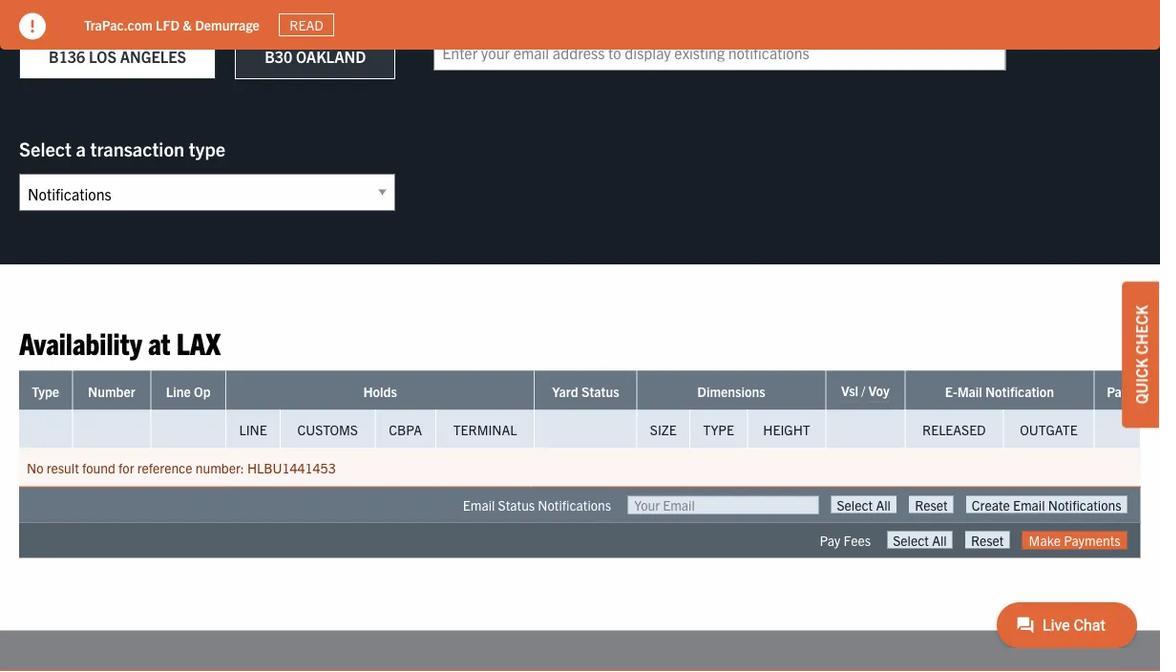 Task type: vqa. For each thing, say whether or not it's contained in the screenshot.
the E-
yes



Task type: describe. For each thing, give the bounding box(es) containing it.
make payments link
[[1023, 532, 1128, 550]]

/
[[862, 382, 866, 399]]

solid image
[[19, 13, 46, 40]]

transaction
[[90, 137, 185, 161]]

availability at lax
[[19, 324, 221, 362]]

terminal
[[454, 421, 517, 438]]

notifications
[[538, 497, 612, 514]]

read link
[[279, 13, 335, 36]]

b136
[[49, 47, 85, 66]]

line for line
[[239, 421, 267, 438]]

oakland
[[296, 47, 366, 66]]

no result found for reference number: hlbu1441453
[[27, 459, 336, 477]]

number:
[[196, 459, 244, 477]]

payments
[[1065, 532, 1121, 549]]

Email Address email field
[[434, 34, 1006, 71]]

status for email
[[498, 497, 535, 514]]

email
[[463, 497, 495, 514]]

at
[[148, 324, 171, 362]]

yard
[[553, 383, 579, 400]]

1 vertical spatial type
[[704, 421, 735, 438]]

trapac.com
[[84, 16, 153, 33]]

for
[[118, 459, 134, 477]]

select a transaction type
[[19, 137, 226, 161]]

vsl
[[842, 382, 859, 399]]

outgate
[[1021, 421, 1078, 438]]

angeles
[[120, 47, 186, 66]]

holds
[[364, 383, 397, 400]]

result
[[47, 459, 79, 477]]

make
[[1030, 532, 1062, 549]]

quick
[[1132, 359, 1151, 404]]

voy
[[869, 382, 890, 399]]

line for line op
[[166, 383, 191, 400]]

read
[[290, 16, 324, 33]]

pay for pay
[[1107, 383, 1129, 400]]

fees
[[844, 532, 871, 549]]

status for yard
[[582, 383, 620, 400]]

demurrage
[[195, 16, 260, 33]]

released
[[923, 421, 987, 438]]

size
[[650, 421, 677, 438]]

quick check link
[[1123, 282, 1161, 428]]

yard status
[[553, 383, 620, 400]]

availability
[[19, 324, 142, 362]]

b136 los angeles
[[49, 47, 186, 66]]

e-mail notification
[[946, 383, 1055, 400]]

email status notifications
[[463, 497, 612, 514]]

pay for pay fees
[[820, 532, 841, 549]]

reference
[[137, 459, 193, 477]]



Task type: locate. For each thing, give the bounding box(es) containing it.
0 vertical spatial type
[[32, 383, 59, 400]]

&
[[183, 16, 192, 33]]

dimensions
[[698, 383, 766, 400]]

vsl / voy
[[842, 382, 890, 399]]

0 vertical spatial status
[[582, 383, 620, 400]]

1 horizontal spatial status
[[582, 383, 620, 400]]

line up the 'number:'
[[239, 421, 267, 438]]

line op
[[166, 383, 211, 400]]

pay left "fees"
[[820, 532, 841, 549]]

0 vertical spatial line
[[166, 383, 191, 400]]

pay fees
[[820, 532, 871, 549]]

hlbu1441453
[[247, 459, 336, 477]]

check
[[1132, 305, 1151, 355]]

type down availability
[[32, 383, 59, 400]]

1 vertical spatial status
[[498, 497, 535, 514]]

1 horizontal spatial line
[[239, 421, 267, 438]]

status
[[582, 383, 620, 400], [498, 497, 535, 514]]

a
[[76, 137, 86, 161]]

select
[[19, 137, 72, 161]]

lax
[[177, 324, 221, 362]]

1 vertical spatial line
[[239, 421, 267, 438]]

pay
[[1107, 383, 1129, 400], [820, 532, 841, 549]]

line
[[166, 383, 191, 400], [239, 421, 267, 438]]

op
[[194, 383, 211, 400]]

0 vertical spatial pay
[[1107, 383, 1129, 400]]

no
[[27, 459, 43, 477]]

make payments
[[1030, 532, 1121, 549]]

status right email
[[498, 497, 535, 514]]

line left "op"
[[166, 383, 191, 400]]

1 horizontal spatial type
[[704, 421, 735, 438]]

b30 oakland
[[265, 47, 366, 66]]

pay left quick
[[1107, 383, 1129, 400]]

quick check
[[1132, 305, 1151, 404]]

type down dimensions
[[704, 421, 735, 438]]

0 horizontal spatial pay
[[820, 532, 841, 549]]

found
[[82, 459, 115, 477]]

type
[[32, 383, 59, 400], [704, 421, 735, 438]]

0 horizontal spatial status
[[498, 497, 535, 514]]

1 vertical spatial pay
[[820, 532, 841, 549]]

1 horizontal spatial pay
[[1107, 383, 1129, 400]]

los
[[89, 47, 117, 66]]

lfd
[[156, 16, 180, 33]]

b30
[[265, 47, 293, 66]]

status right yard
[[582, 383, 620, 400]]

None button
[[832, 497, 897, 514], [910, 497, 954, 514], [967, 497, 1128, 514], [888, 532, 953, 549], [966, 532, 1010, 549], [832, 497, 897, 514], [910, 497, 954, 514], [967, 497, 1128, 514], [888, 532, 953, 549], [966, 532, 1010, 549]]

0 horizontal spatial type
[[32, 383, 59, 400]]

trapac.com lfd & demurrage
[[84, 16, 260, 33]]

height
[[764, 421, 811, 438]]

Your Email email field
[[628, 497, 819, 515]]

0 horizontal spatial line
[[166, 383, 191, 400]]

e-
[[946, 383, 958, 400]]

number
[[88, 383, 135, 400]]

footer
[[0, 632, 1161, 672]]

type
[[189, 137, 226, 161]]

mail
[[958, 383, 983, 400]]

notification
[[986, 383, 1055, 400]]

customs
[[298, 421, 358, 438]]

cbpa
[[389, 421, 422, 438]]



